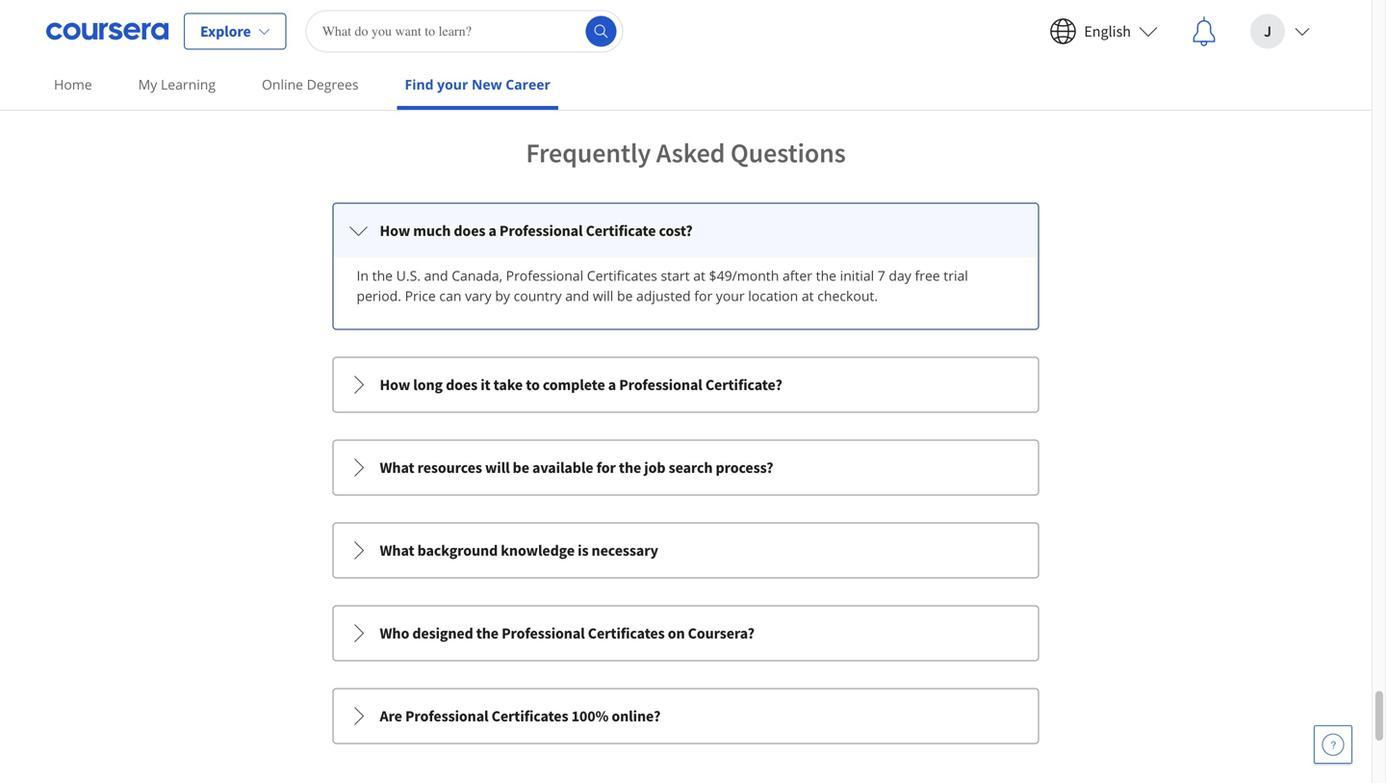 Task type: vqa. For each thing, say whether or not it's contained in the screenshot.
For Governments on the top of the page
no



Task type: describe. For each thing, give the bounding box(es) containing it.
are professional certificates 100% online? button
[[334, 689, 1039, 743]]

background
[[418, 541, 498, 560]]

in
[[357, 266, 369, 285]]

complete
[[543, 375, 605, 395]]

on
[[668, 624, 685, 643]]

cost?
[[659, 221, 693, 240]]

who
[[380, 624, 410, 643]]

does for it
[[446, 375, 478, 395]]

100%
[[572, 707, 609, 726]]

certificates inside dropdown button
[[492, 707, 569, 726]]

can
[[440, 287, 462, 305]]

trial
[[944, 266, 969, 285]]

be inside in the u.s. and canada, professional certificates start at $49/month after the initial 7 day free trial period. price can vary by country and will be adjusted for your location at checkout.
[[617, 287, 633, 305]]

frequently
[[526, 136, 651, 170]]

for inside in the u.s. and canada, professional certificates start at $49/month after the initial 7 day free trial period. price can vary by country and will be adjusted for your location at checkout.
[[695, 287, 713, 305]]

checkout.
[[818, 287, 878, 305]]

price
[[405, 287, 436, 305]]

professional inside in the u.s. and canada, professional certificates start at $49/month after the initial 7 day free trial period. price can vary by country and will be adjusted for your location at checkout.
[[506, 266, 584, 285]]

designed
[[413, 624, 474, 643]]

what for what resources will be available for the job search process?
[[380, 458, 415, 477]]

online degrees
[[262, 75, 359, 93]]

does for a
[[454, 221, 486, 240]]

will inside dropdown button
[[485, 458, 510, 477]]

asked
[[657, 136, 726, 170]]

the right after on the right of the page
[[816, 266, 837, 285]]

a inside how long does it take to complete a professional certificate? dropdown button
[[608, 375, 617, 395]]

the right in
[[372, 266, 393, 285]]

the right designed on the left bottom
[[477, 624, 499, 643]]

country
[[514, 287, 562, 305]]

what background knowledge is necessary
[[380, 541, 659, 560]]

are
[[380, 707, 402, 726]]

certificate
[[586, 221, 656, 240]]

job
[[645, 458, 666, 477]]

$49/month
[[709, 266, 779, 285]]

certificates inside in the u.s. and canada, professional certificates start at $49/month after the initial 7 day free trial period. price can vary by country and will be adjusted for your location at checkout.
[[587, 266, 658, 285]]

in the u.s. and canada, professional certificates start at $49/month after the initial 7 day free trial period. price can vary by country and will be adjusted for your location at checkout.
[[357, 266, 969, 305]]

are professional certificates 100% online?
[[380, 707, 661, 726]]

explore
[[200, 22, 251, 41]]

initial
[[840, 266, 875, 285]]

take
[[494, 375, 523, 395]]

for inside dropdown button
[[597, 458, 616, 477]]

by
[[495, 287, 510, 305]]

certificate?
[[706, 375, 783, 395]]

home
[[54, 75, 92, 93]]

vary
[[465, 287, 492, 305]]

canada,
[[452, 266, 503, 285]]

0 horizontal spatial and
[[424, 266, 448, 285]]

resources
[[418, 458, 482, 477]]

available
[[533, 458, 594, 477]]

after
[[783, 266, 813, 285]]

explore button
[[184, 13, 287, 50]]

1 horizontal spatial and
[[566, 287, 590, 305]]

process?
[[716, 458, 774, 477]]

What do you want to learn? text field
[[306, 10, 624, 52]]

is
[[578, 541, 589, 560]]

my
[[138, 75, 157, 93]]

what resources will be available for the job search process? button
[[334, 441, 1039, 495]]



Task type: locate. For each thing, give the bounding box(es) containing it.
find your new career
[[405, 75, 551, 93]]

0 horizontal spatial be
[[513, 458, 530, 477]]

0 vertical spatial be
[[617, 287, 633, 305]]

certificates left 100%
[[492, 707, 569, 726]]

for right available
[[597, 458, 616, 477]]

will left adjusted
[[593, 287, 614, 305]]

1 horizontal spatial a
[[608, 375, 617, 395]]

professional inside dropdown button
[[405, 707, 489, 726]]

0 vertical spatial a
[[489, 221, 497, 240]]

career
[[506, 75, 551, 93]]

your down $49/month
[[716, 287, 745, 305]]

who designed the professional certificates on coursera?
[[380, 624, 755, 643]]

location
[[749, 287, 799, 305]]

0 vertical spatial for
[[695, 287, 713, 305]]

0 vertical spatial how
[[380, 221, 410, 240]]

the
[[372, 266, 393, 285], [816, 266, 837, 285], [619, 458, 642, 477], [477, 624, 499, 643]]

0 horizontal spatial will
[[485, 458, 510, 477]]

what
[[380, 458, 415, 477], [380, 541, 415, 560]]

does right much
[[454, 221, 486, 240]]

online?
[[612, 707, 661, 726]]

0 horizontal spatial for
[[597, 458, 616, 477]]

1 vertical spatial how
[[380, 375, 410, 395]]

does left the it
[[446, 375, 478, 395]]

1 vertical spatial and
[[566, 287, 590, 305]]

day
[[889, 266, 912, 285]]

what inside what background knowledge is necessary 'dropdown button'
[[380, 541, 415, 560]]

1 vertical spatial what
[[380, 541, 415, 560]]

english
[[1085, 22, 1132, 41]]

frequently asked questions
[[526, 136, 846, 170]]

1 horizontal spatial will
[[593, 287, 614, 305]]

new
[[472, 75, 502, 93]]

your inside in the u.s. and canada, professional certificates start at $49/month after the initial 7 day free trial period. price can vary by country and will be adjusted for your location at checkout.
[[716, 287, 745, 305]]

1 vertical spatial a
[[608, 375, 617, 395]]

it
[[481, 375, 491, 395]]

2 what from the top
[[380, 541, 415, 560]]

certificates left on
[[588, 624, 665, 643]]

be inside dropdown button
[[513, 458, 530, 477]]

None search field
[[306, 10, 624, 52]]

will right resources
[[485, 458, 510, 477]]

how long does it take to complete a professional certificate?
[[380, 375, 783, 395]]

search
[[669, 458, 713, 477]]

for right adjusted
[[695, 287, 713, 305]]

for
[[695, 287, 713, 305], [597, 458, 616, 477]]

at
[[694, 266, 706, 285], [802, 287, 814, 305]]

at right start
[[694, 266, 706, 285]]

english button
[[1035, 0, 1174, 62]]

j button
[[1236, 0, 1326, 62]]

online degrees link
[[254, 63, 366, 106]]

0 horizontal spatial your
[[437, 75, 468, 93]]

home link
[[46, 63, 100, 106]]

coursera image
[[46, 16, 169, 47]]

j
[[1265, 22, 1272, 41]]

online
[[262, 75, 303, 93]]

what left background
[[380, 541, 415, 560]]

how long does it take to complete a professional certificate? button
[[334, 358, 1039, 412]]

1 horizontal spatial at
[[802, 287, 814, 305]]

and right "country"
[[566, 287, 590, 305]]

will inside in the u.s. and canada, professional certificates start at $49/month after the initial 7 day free trial period. price can vary by country and will be adjusted for your location at checkout.
[[593, 287, 614, 305]]

start
[[661, 266, 690, 285]]

how much does a professional certificate cost?
[[380, 221, 693, 240]]

period.
[[357, 287, 402, 305]]

1 vertical spatial for
[[597, 458, 616, 477]]

how for how long does it take to complete a professional certificate?
[[380, 375, 410, 395]]

7
[[878, 266, 886, 285]]

certificates
[[587, 266, 658, 285], [588, 624, 665, 643], [492, 707, 569, 726]]

0 vertical spatial what
[[380, 458, 415, 477]]

2 how from the top
[[380, 375, 410, 395]]

your right find
[[437, 75, 468, 93]]

how for how much does a professional certificate cost?
[[380, 221, 410, 240]]

1 vertical spatial certificates
[[588, 624, 665, 643]]

0 vertical spatial at
[[694, 266, 706, 285]]

your
[[437, 75, 468, 93], [716, 287, 745, 305]]

0 horizontal spatial at
[[694, 266, 706, 285]]

0 horizontal spatial a
[[489, 221, 497, 240]]

0 vertical spatial will
[[593, 287, 614, 305]]

be
[[617, 287, 633, 305], [513, 458, 530, 477]]

knowledge
[[501, 541, 575, 560]]

long
[[413, 375, 443, 395]]

be left available
[[513, 458, 530, 477]]

my learning
[[138, 75, 216, 93]]

a right complete
[[608, 375, 617, 395]]

what background knowledge is necessary button
[[334, 524, 1039, 578]]

how left much
[[380, 221, 410, 240]]

what for what background knowledge is necessary
[[380, 541, 415, 560]]

and up can
[[424, 266, 448, 285]]

1 vertical spatial be
[[513, 458, 530, 477]]

1 vertical spatial your
[[716, 287, 745, 305]]

professional
[[500, 221, 583, 240], [506, 266, 584, 285], [619, 375, 703, 395], [502, 624, 585, 643], [405, 707, 489, 726]]

the left the job at bottom
[[619, 458, 642, 477]]

what left resources
[[380, 458, 415, 477]]

find your new career link
[[397, 63, 559, 110]]

necessary
[[592, 541, 659, 560]]

coursera?
[[688, 624, 755, 643]]

1 vertical spatial at
[[802, 287, 814, 305]]

1 horizontal spatial be
[[617, 287, 633, 305]]

0 vertical spatial certificates
[[587, 266, 658, 285]]

u.s.
[[396, 266, 421, 285]]

0 vertical spatial and
[[424, 266, 448, 285]]

adjusted
[[637, 287, 691, 305]]

certificates down certificate
[[587, 266, 658, 285]]

how
[[380, 221, 410, 240], [380, 375, 410, 395]]

questions
[[731, 136, 846, 170]]

help center image
[[1322, 733, 1346, 756]]

1 vertical spatial does
[[446, 375, 478, 395]]

will
[[593, 287, 614, 305], [485, 458, 510, 477]]

1 horizontal spatial your
[[716, 287, 745, 305]]

0 vertical spatial does
[[454, 221, 486, 240]]

a
[[489, 221, 497, 240], [608, 375, 617, 395]]

career academy - gateway certificates carousel element
[[108, 0, 1264, 58]]

my learning link
[[131, 63, 223, 106]]

1 what from the top
[[380, 458, 415, 477]]

certificates inside dropdown button
[[588, 624, 665, 643]]

a inside the how much does a professional certificate cost? dropdown button
[[489, 221, 497, 240]]

1 vertical spatial will
[[485, 458, 510, 477]]

does
[[454, 221, 486, 240], [446, 375, 478, 395]]

1 horizontal spatial for
[[695, 287, 713, 305]]

find
[[405, 75, 434, 93]]

free
[[915, 266, 941, 285]]

degrees
[[307, 75, 359, 93]]

how much does a professional certificate cost? button
[[334, 204, 1039, 258]]

and
[[424, 266, 448, 285], [566, 287, 590, 305]]

who designed the professional certificates on coursera? button
[[334, 606, 1039, 660]]

to
[[526, 375, 540, 395]]

what resources will be available for the job search process?
[[380, 458, 774, 477]]

at down after on the right of the page
[[802, 287, 814, 305]]

a up canada,
[[489, 221, 497, 240]]

learning
[[161, 75, 216, 93]]

much
[[413, 221, 451, 240]]

1 how from the top
[[380, 221, 410, 240]]

2 vertical spatial certificates
[[492, 707, 569, 726]]

what inside what resources will be available for the job search process? dropdown button
[[380, 458, 415, 477]]

be left adjusted
[[617, 287, 633, 305]]

how left long
[[380, 375, 410, 395]]

0 vertical spatial your
[[437, 75, 468, 93]]



